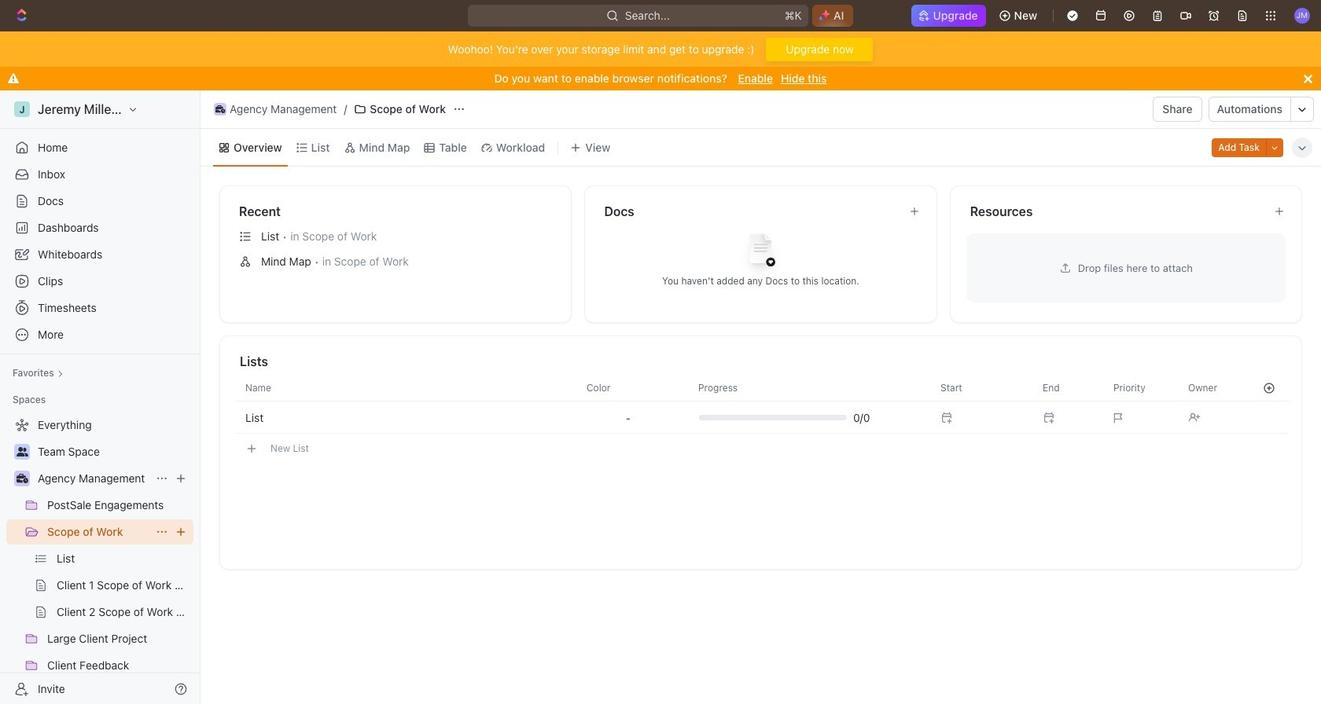 Task type: vqa. For each thing, say whether or not it's contained in the screenshot.
tab list in the bottom of the page
no



Task type: locate. For each thing, give the bounding box(es) containing it.
no most used docs image
[[729, 221, 792, 284]]

dropdown menu image
[[1270, 202, 1292, 224], [626, 412, 631, 424]]

tree
[[6, 413, 193, 705]]

sidebar navigation
[[0, 90, 204, 705]]

1 vertical spatial dropdown menu image
[[626, 412, 631, 424]]

jeremy miller's workspace, , element
[[14, 101, 30, 117]]

tree inside the sidebar navigation
[[6, 413, 193, 705]]

business time image
[[16, 474, 28, 484]]

1 horizontal spatial dropdown menu image
[[1270, 202, 1292, 224]]



Task type: describe. For each thing, give the bounding box(es) containing it.
business time image
[[215, 105, 225, 113]]

0 vertical spatial dropdown menu image
[[1270, 202, 1292, 224]]

0 horizontal spatial dropdown menu image
[[626, 412, 631, 424]]

user group image
[[16, 447, 28, 457]]



